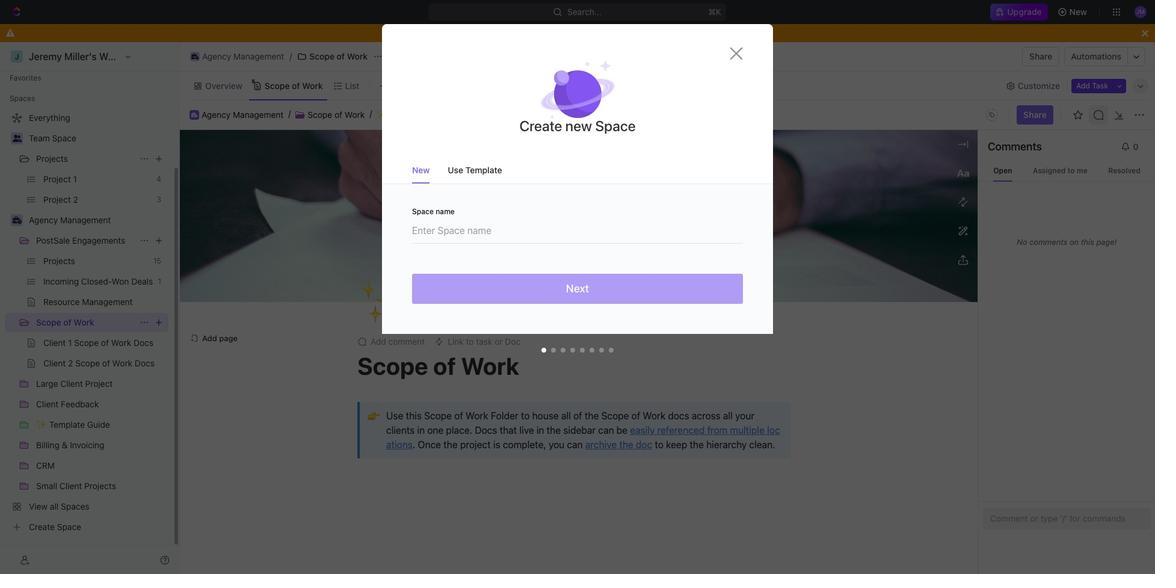 Task type: locate. For each thing, give the bounding box(es) containing it.
0 horizontal spatial in
[[417, 425, 425, 436]]

1 vertical spatial business time image
[[12, 217, 21, 224]]

docs
[[475, 425, 497, 436]]

tree inside 'sidebar' navigation
[[5, 108, 169, 537]]

/
[[290, 51, 292, 61]]

use for new
[[448, 165, 464, 175]]

agency up postsale
[[29, 215, 58, 225]]

0 vertical spatial new
[[1070, 7, 1088, 17]]

agency for middle 'agency management' link
[[202, 109, 231, 120]]

doc
[[636, 440, 653, 450]]

0 horizontal spatial space
[[52, 133, 76, 143]]

agency
[[202, 51, 231, 61], [202, 109, 231, 120], [29, 215, 58, 225]]

to left the me at the right of the page
[[1068, 166, 1075, 175]]

sidebar navigation
[[0, 42, 180, 574]]

business time image
[[191, 112, 197, 117], [12, 217, 21, 224]]

use inside use this scope of work folder to house all of the scope of work docs across all your clients in one place. docs that live in the sidebar can be
[[386, 411, 404, 421]]

agency down overview link
[[202, 109, 231, 120]]

1 horizontal spatial business time image
[[191, 112, 197, 117]]

tree
[[5, 108, 169, 537]]

agency management link up engagements
[[29, 211, 166, 230]]

postsale engagements
[[36, 235, 125, 246]]

1 horizontal spatial in
[[537, 425, 544, 436]]

agency management link inside 'sidebar' navigation
[[29, 211, 166, 230]]

ations
[[386, 440, 413, 450]]

use inside create new space dialog
[[448, 165, 464, 175]]

agency right business time image
[[202, 51, 231, 61]]

share inside button
[[1030, 51, 1053, 61]]

add left the comment
[[371, 337, 386, 347]]

agency management for middle 'agency management' link
[[202, 109, 284, 120]]

in right live
[[537, 425, 544, 436]]

can inside use this scope of work folder to house all of the scope of work docs across all your clients in one place. docs that live in the sidebar can be
[[599, 425, 614, 436]]

add for add task
[[1077, 81, 1091, 90]]

template
[[466, 165, 502, 175]]

0 horizontal spatial use
[[386, 411, 404, 421]]

1 horizontal spatial all
[[723, 411, 733, 421]]

can
[[599, 425, 614, 436], [567, 440, 583, 450]]

the down be
[[620, 440, 634, 450]]

2 in from the left
[[537, 425, 544, 436]]

clean.
[[750, 440, 776, 450]]

be
[[617, 425, 628, 436]]

management up postsale engagements link
[[60, 215, 111, 225]]

all
[[562, 411, 571, 421], [723, 411, 733, 421]]

of
[[337, 51, 345, 61], [292, 80, 300, 91], [335, 109, 343, 120], [63, 317, 71, 327], [433, 352, 456, 380], [455, 411, 463, 421], [574, 411, 583, 421], [632, 411, 641, 421]]

management left / at the left top of page
[[234, 51, 284, 61]]

use up clients
[[386, 411, 404, 421]]

you
[[549, 440, 565, 450]]

scope inside 'sidebar' navigation
[[36, 317, 61, 327]]

management for middle 'agency management' link
[[233, 109, 284, 120]]

can up archive
[[599, 425, 614, 436]]

all left your
[[723, 411, 733, 421]]

in left "one"
[[417, 425, 425, 436]]

once
[[418, 440, 441, 450]]

1 vertical spatial agency management link
[[202, 109, 284, 120]]

1 horizontal spatial can
[[599, 425, 614, 436]]

spaces
[[10, 94, 35, 103]]

add left page
[[202, 333, 217, 343]]

agency management inside tree
[[29, 215, 111, 225]]

use
[[448, 165, 464, 175], [386, 411, 404, 421]]

add task
[[1077, 81, 1109, 90]]

0 horizontal spatial this
[[406, 411, 422, 421]]

agency management up the postsale engagements
[[29, 215, 111, 225]]

this right "on"
[[1082, 237, 1095, 247]]

1 all from the left
[[562, 411, 571, 421]]

scope of work inside tree
[[36, 317, 94, 327]]

1 horizontal spatial use
[[448, 165, 464, 175]]

business time image
[[191, 54, 199, 60]]

management
[[234, 51, 284, 61], [233, 109, 284, 120], [60, 215, 111, 225]]

engagements
[[72, 235, 125, 246]]

0 horizontal spatial can
[[567, 440, 583, 450]]

agency inside tree
[[29, 215, 58, 225]]

use for 👉
[[386, 411, 404, 421]]

add comment
[[371, 337, 425, 347]]

0 vertical spatial management
[[234, 51, 284, 61]]

new
[[566, 117, 592, 134]]

to up live
[[521, 411, 530, 421]]

agency management down overview
[[202, 109, 284, 120]]

agency management for 'agency management' link in the 'sidebar' navigation
[[29, 215, 111, 225]]

create
[[520, 117, 563, 134]]

0 horizontal spatial to
[[521, 411, 530, 421]]

the up sidebar
[[585, 411, 599, 421]]

share
[[1030, 51, 1053, 61], [1024, 110, 1047, 120]]

tree containing team space
[[5, 108, 169, 537]]

scope
[[310, 51, 335, 61], [265, 80, 290, 91], [308, 109, 332, 120], [36, 317, 61, 327], [358, 352, 428, 380], [424, 411, 452, 421], [602, 411, 629, 421]]

1 vertical spatial agency management
[[202, 109, 284, 120]]

in
[[417, 425, 425, 436], [537, 425, 544, 436]]

0 horizontal spatial business time image
[[12, 217, 21, 224]]

0 horizontal spatial add
[[202, 333, 217, 343]]

new up space name
[[412, 165, 430, 175]]

agency management
[[202, 51, 284, 61], [202, 109, 284, 120], [29, 215, 111, 225]]

to
[[1068, 166, 1075, 175], [521, 411, 530, 421], [655, 440, 664, 450]]

1 horizontal spatial new
[[1070, 7, 1088, 17]]

this
[[1082, 237, 1095, 247], [406, 411, 422, 421]]

new
[[1070, 7, 1088, 17], [412, 165, 430, 175]]

comments
[[988, 140, 1042, 153]]

1 vertical spatial management
[[233, 109, 284, 120]]

2 vertical spatial agency management link
[[29, 211, 166, 230]]

1 horizontal spatial add
[[371, 337, 386, 347]]

your
[[736, 411, 755, 421]]

on
[[1070, 237, 1079, 247]]

.
[[413, 440, 416, 450]]

management inside tree
[[60, 215, 111, 225]]

1 horizontal spatial this
[[1082, 237, 1095, 247]]

agency management link up overview
[[187, 49, 287, 64]]

0 horizontal spatial new
[[412, 165, 430, 175]]

easily
[[630, 425, 655, 436]]

2 horizontal spatial add
[[1077, 81, 1091, 90]]

list
[[345, 80, 360, 91]]

Enter Space na﻿me text field
[[412, 216, 743, 243]]

0 vertical spatial business time image
[[191, 112, 197, 117]]

space right new
[[596, 117, 636, 134]]

add page
[[202, 333, 238, 343]]

the up you
[[547, 425, 561, 436]]

new up automations at the right
[[1070, 7, 1088, 17]]

2 vertical spatial agency management
[[29, 215, 111, 225]]

share down customize button
[[1024, 110, 1047, 120]]

1 horizontal spatial to
[[655, 440, 664, 450]]

0 vertical spatial share
[[1030, 51, 1053, 61]]

1 vertical spatial new
[[412, 165, 430, 175]]

add task button
[[1072, 79, 1114, 93]]

scope of work link
[[295, 49, 371, 64], [262, 77, 323, 94], [308, 109, 365, 120], [36, 313, 135, 332]]

can down sidebar
[[567, 440, 583, 450]]

this up clients
[[406, 411, 422, 421]]

space name
[[412, 207, 455, 216]]

no comments on this page!
[[1018, 237, 1118, 247]]

1 horizontal spatial space
[[412, 207, 434, 216]]

agency management up overview
[[202, 51, 284, 61]]

1 vertical spatial agency
[[202, 109, 231, 120]]

all up sidebar
[[562, 411, 571, 421]]

upgrade
[[1008, 7, 1042, 17]]

use left template
[[448, 165, 464, 175]]

to right doc
[[655, 440, 664, 450]]

next
[[566, 282, 589, 295]]

easily referenced from multiple loc ations link
[[386, 425, 781, 450]]

resolved
[[1109, 166, 1141, 175]]

scope of work
[[310, 51, 368, 61], [265, 80, 323, 91], [308, 109, 365, 120], [36, 317, 94, 327], [358, 352, 519, 380]]

team space
[[29, 133, 76, 143]]

⌘k
[[709, 7, 722, 17]]

0 horizontal spatial all
[[562, 411, 571, 421]]

space
[[596, 117, 636, 134], [52, 133, 76, 143], [412, 207, 434, 216]]

docs
[[668, 411, 690, 421]]

loc
[[768, 425, 781, 436]]

2 vertical spatial agency
[[29, 215, 58, 225]]

add left task
[[1077, 81, 1091, 90]]

2 vertical spatial management
[[60, 215, 111, 225]]

sidebar
[[564, 425, 596, 436]]

space up projects
[[52, 133, 76, 143]]

favorites button
[[5, 71, 46, 85]]

share up customize
[[1030, 51, 1053, 61]]

favorites
[[10, 73, 41, 82]]

2 horizontal spatial to
[[1068, 166, 1075, 175]]

new inside dialog
[[412, 165, 430, 175]]

agency management link down overview
[[202, 109, 284, 120]]

. once the project is complete, you can archive the doc to keep the hierarchy clean.
[[413, 440, 776, 450]]

1 vertical spatial this
[[406, 411, 422, 421]]

work
[[347, 51, 368, 61], [302, 80, 323, 91], [345, 109, 365, 120], [74, 317, 94, 327], [461, 352, 519, 380], [466, 411, 489, 421], [643, 411, 666, 421]]

comment
[[389, 337, 425, 347]]

add inside button
[[1077, 81, 1091, 90]]

agency management link
[[187, 49, 287, 64], [202, 109, 284, 120], [29, 211, 166, 230]]

0 vertical spatial use
[[448, 165, 464, 175]]

add
[[1077, 81, 1091, 90], [202, 333, 217, 343], [371, 337, 386, 347]]

0 vertical spatial to
[[1068, 166, 1075, 175]]

management down overview
[[233, 109, 284, 120]]

is
[[494, 440, 501, 450]]

👉
[[367, 410, 380, 422]]

1 vertical spatial to
[[521, 411, 530, 421]]

of inside tree
[[63, 317, 71, 327]]

to inside use this scope of work folder to house all of the scope of work docs across all your clients in one place. docs that live in the sidebar can be
[[521, 411, 530, 421]]

1 in from the left
[[417, 425, 425, 436]]

1 vertical spatial use
[[386, 411, 404, 421]]

automations
[[1072, 51, 1122, 61]]

space left name
[[412, 207, 434, 216]]

house
[[532, 411, 559, 421]]

0 vertical spatial can
[[599, 425, 614, 436]]



Task type: vqa. For each thing, say whether or not it's contained in the screenshot.
'New'
yes



Task type: describe. For each thing, give the bounding box(es) containing it.
business time image for middle 'agency management' link
[[191, 112, 197, 117]]

new button
[[1053, 2, 1095, 22]]

1 vertical spatial can
[[567, 440, 583, 450]]

space inside 'sidebar' navigation
[[52, 133, 76, 143]]

0 vertical spatial agency management
[[202, 51, 284, 61]]

share button
[[1023, 47, 1060, 66]]

keep
[[666, 440, 688, 450]]

live
[[520, 425, 534, 436]]

2 vertical spatial to
[[655, 440, 664, 450]]

upgrade link
[[991, 4, 1048, 20]]

2 all from the left
[[723, 411, 733, 421]]

the right keep
[[690, 440, 704, 450]]

✨
[[376, 110, 386, 119]]

projects
[[36, 153, 68, 164]]

task
[[1093, 81, 1109, 90]]

across
[[692, 411, 721, 421]]

hierarchy
[[707, 440, 747, 450]]

the down place.
[[444, 440, 458, 450]]

page
[[219, 333, 238, 343]]

multiple
[[730, 425, 765, 436]]

0 vertical spatial this
[[1082, 237, 1095, 247]]

business time image for 'agency management' link in the 'sidebar' navigation
[[12, 217, 21, 224]]

0 vertical spatial agency management link
[[187, 49, 287, 64]]

clients
[[386, 425, 415, 436]]

add for add page
[[202, 333, 217, 343]]

from
[[708, 425, 728, 436]]

one
[[428, 425, 444, 436]]

new inside button
[[1070, 7, 1088, 17]]

automations button
[[1066, 48, 1128, 66]]

list link
[[343, 77, 360, 94]]

use template
[[448, 165, 502, 175]]

archive
[[586, 440, 617, 450]]

this inside use this scope of work folder to house all of the scope of work docs across all your clients in one place. docs that live in the sidebar can be
[[406, 411, 422, 421]]

add for add comment
[[371, 337, 386, 347]]

open
[[994, 166, 1013, 175]]

team space link
[[29, 129, 166, 148]]

0 vertical spatial agency
[[202, 51, 231, 61]]

customize button
[[1003, 77, 1064, 94]]

customize
[[1018, 80, 1061, 91]]

easily referenced from multiple loc ations
[[386, 425, 781, 450]]

that
[[500, 425, 517, 436]]

overview
[[205, 80, 242, 91]]

assigned
[[1034, 166, 1066, 175]]

projects link
[[36, 149, 135, 169]]

postsale engagements link
[[36, 231, 135, 250]]

2 horizontal spatial space
[[596, 117, 636, 134]]

user group image
[[12, 135, 21, 142]]

1 vertical spatial share
[[1024, 110, 1047, 120]]

agency for 'agency management' link in the 'sidebar' navigation
[[29, 215, 58, 225]]

referenced
[[658, 425, 705, 436]]

create new space
[[520, 117, 636, 134]]

no
[[1018, 237, 1028, 247]]

complete,
[[503, 440, 547, 450]]

postsale
[[36, 235, 70, 246]]

work inside 'sidebar' navigation
[[74, 317, 94, 327]]

project
[[460, 440, 491, 450]]

next button
[[412, 274, 743, 304]]

assigned to me
[[1034, 166, 1088, 175]]

overview link
[[203, 77, 242, 94]]

name
[[436, 207, 455, 216]]

use this scope of work folder to house all of the scope of work docs across all your clients in one place. docs that live in the sidebar can be
[[386, 411, 757, 436]]

search...
[[568, 7, 602, 17]]

me
[[1077, 166, 1088, 175]]

team
[[29, 133, 50, 143]]

page!
[[1097, 237, 1118, 247]]

archive the doc link
[[586, 440, 653, 450]]

management for 'agency management' link in the 'sidebar' navigation
[[60, 215, 111, 225]]

folder
[[491, 411, 519, 421]]

comments
[[1030, 237, 1068, 247]]

create new space dialog
[[382, 24, 774, 364]]

place.
[[446, 425, 473, 436]]



